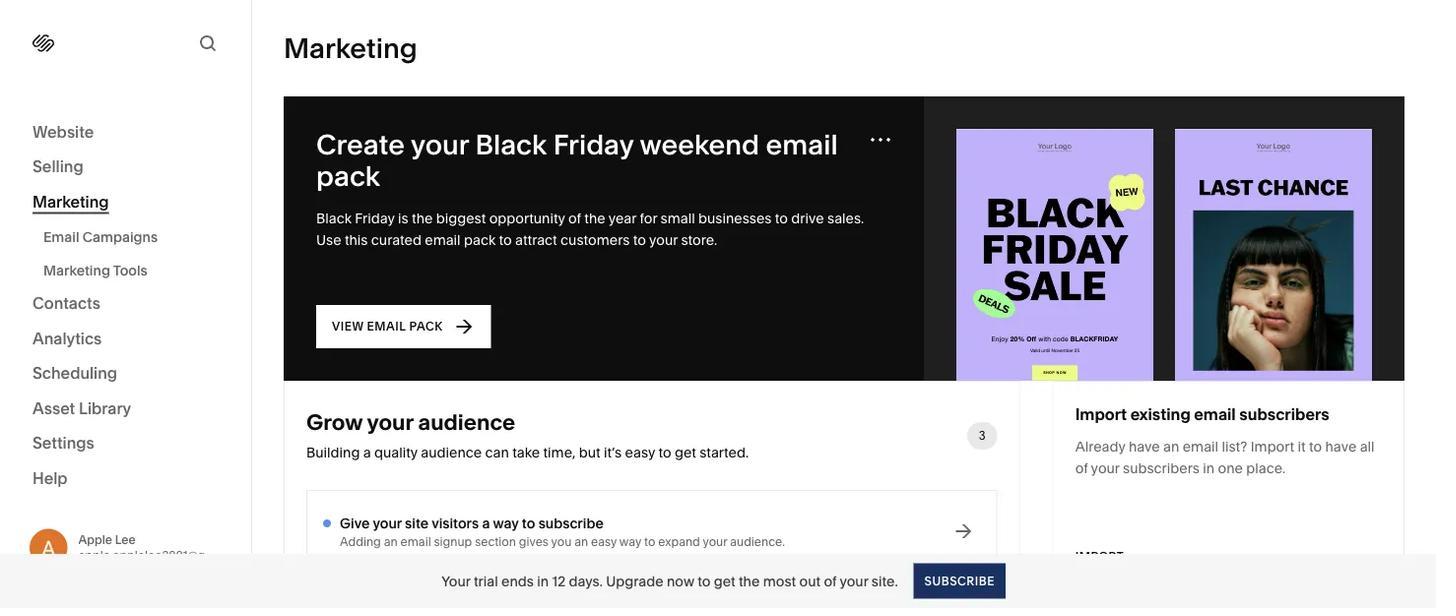 Task type: locate. For each thing, give the bounding box(es) containing it.
apple.applelee2001@gmail.com
[[78, 549, 256, 563]]

site.
[[872, 574, 898, 590]]

settings link
[[33, 433, 219, 456]]

marketing
[[33, 192, 109, 211], [43, 262, 110, 279]]

apple lee apple.applelee2001@gmail.com
[[78, 533, 256, 563]]

ends
[[502, 574, 534, 590]]

of
[[824, 574, 837, 590]]

out
[[800, 574, 821, 590]]

marketing for marketing tools
[[43, 262, 110, 279]]

marketing tools
[[43, 262, 148, 279]]

apple
[[78, 533, 112, 548]]

contacts link
[[33, 293, 219, 316]]

asset library link
[[33, 398, 219, 421]]

tools
[[113, 262, 148, 279]]

1 vertical spatial marketing
[[43, 262, 110, 279]]

lee
[[115, 533, 136, 548]]

campaigns
[[83, 229, 158, 245]]

library
[[79, 399, 131, 418]]

email campaigns
[[43, 229, 158, 245]]

subscribe button
[[914, 564, 1006, 600]]

marketing up contacts
[[43, 262, 110, 279]]

most
[[763, 574, 796, 590]]

the
[[739, 574, 760, 590]]

website
[[33, 122, 94, 141]]

settings
[[33, 434, 94, 453]]

0 vertical spatial marketing
[[33, 192, 109, 211]]

marketing up email
[[33, 192, 109, 211]]

your
[[442, 574, 471, 590]]

12
[[552, 574, 566, 590]]



Task type: vqa. For each thing, say whether or not it's contained in the screenshot.
Help
yes



Task type: describe. For each thing, give the bounding box(es) containing it.
your trial ends in 12 days. upgrade now to get the most out of your site.
[[442, 574, 898, 590]]

trial
[[474, 574, 498, 590]]

website link
[[33, 121, 219, 144]]

email
[[43, 229, 79, 245]]

upgrade
[[606, 574, 664, 590]]

analytics link
[[33, 328, 219, 351]]

marketing link
[[33, 191, 219, 214]]

scheduling link
[[33, 363, 219, 386]]

scheduling
[[33, 364, 117, 383]]

in
[[537, 574, 549, 590]]

help link
[[33, 468, 68, 490]]

email campaigns link
[[43, 220, 230, 254]]

days.
[[569, 574, 603, 590]]

your
[[840, 574, 869, 590]]

asset library
[[33, 399, 131, 418]]

analytics
[[33, 329, 102, 348]]

get
[[714, 574, 736, 590]]

marketing for marketing
[[33, 192, 109, 211]]

subscribe
[[925, 575, 995, 589]]

help
[[33, 469, 68, 488]]

selling
[[33, 157, 83, 176]]

now
[[667, 574, 695, 590]]

marketing tools link
[[43, 254, 230, 287]]

selling link
[[33, 156, 219, 179]]

contacts
[[33, 294, 100, 313]]

asset
[[33, 399, 75, 418]]

to
[[698, 574, 711, 590]]



